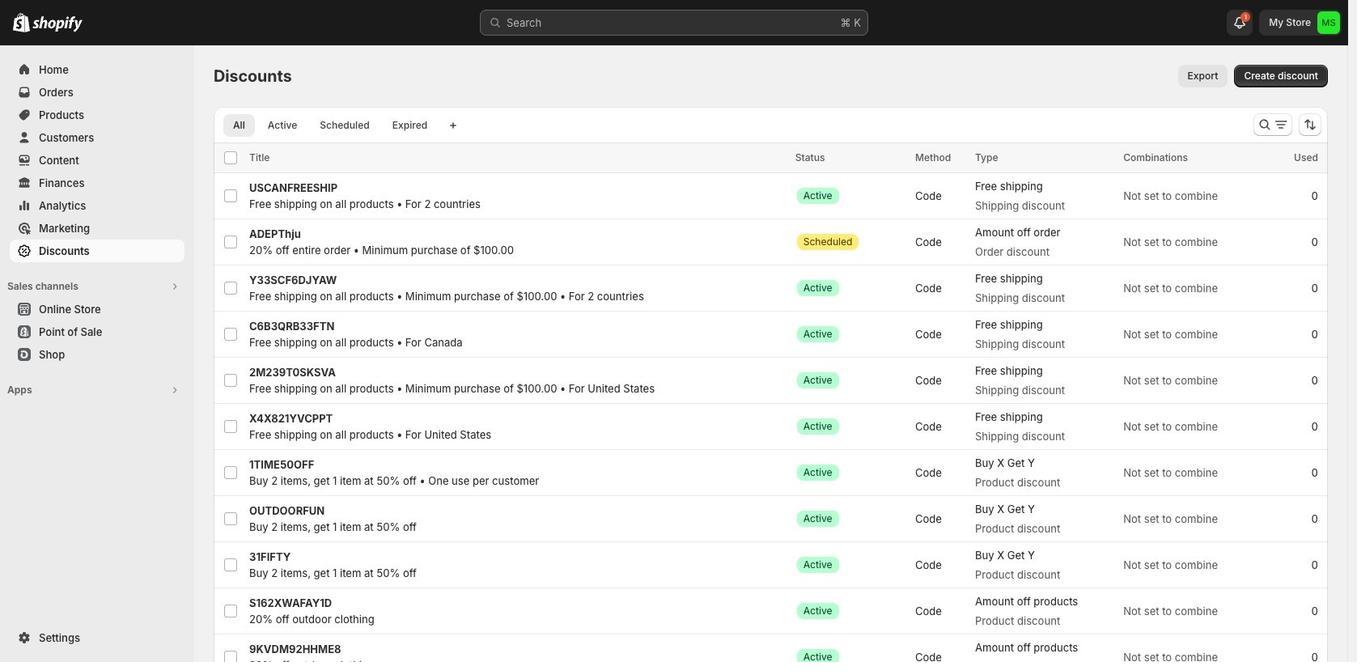 Task type: vqa. For each thing, say whether or not it's contained in the screenshot.
'Point of Sale' link
no



Task type: describe. For each thing, give the bounding box(es) containing it.
shopify image
[[13, 13, 30, 32]]



Task type: locate. For each thing, give the bounding box(es) containing it.
shopify image
[[32, 16, 83, 32]]

my store image
[[1318, 11, 1341, 34]]

tab list
[[220, 113, 441, 137]]



